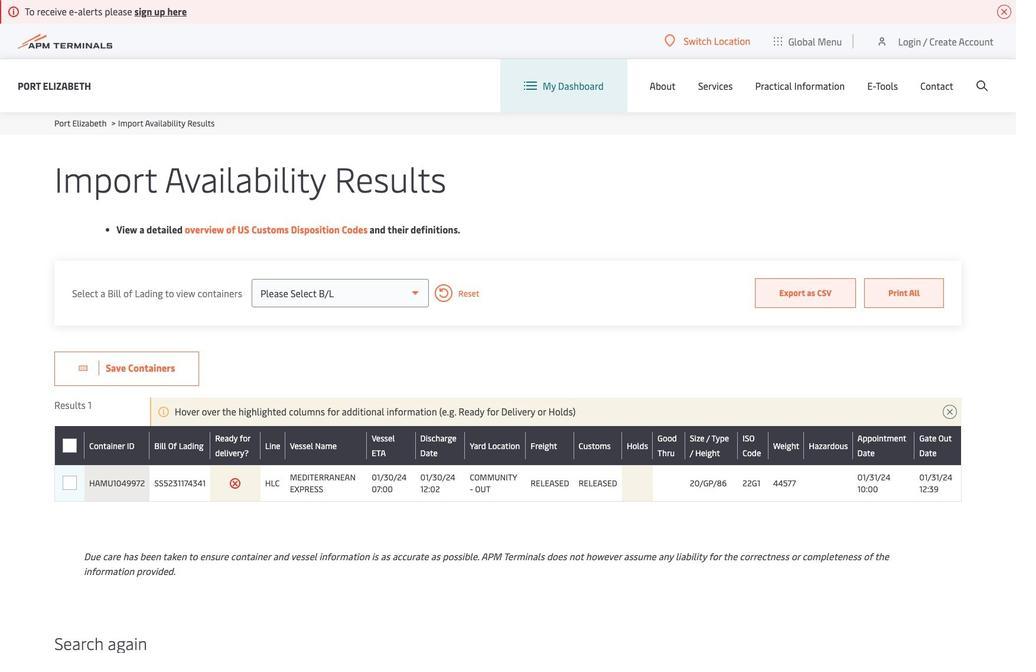 Task type: describe. For each thing, give the bounding box(es) containing it.
close alert image
[[998, 5, 1012, 19]]



Task type: locate. For each thing, give the bounding box(es) containing it.
not ready image
[[230, 478, 241, 490]]

None checkbox
[[63, 476, 77, 490]]

None checkbox
[[63, 439, 77, 453], [62, 439, 77, 453], [63, 477, 77, 491], [63, 439, 77, 453], [62, 439, 77, 453], [63, 477, 77, 491]]



Task type: vqa. For each thing, say whether or not it's contained in the screenshot.
the top the local
no



